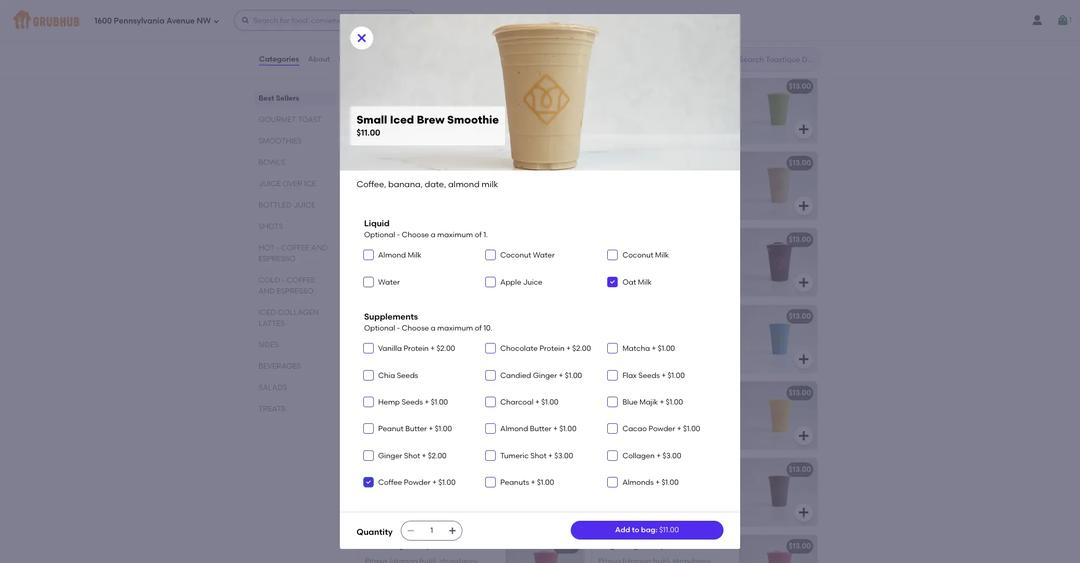 Task type: locate. For each thing, give the bounding box(es) containing it.
0 vertical spatial and
[[311, 244, 328, 252]]

+ for candied ginger + $1.00
[[559, 371, 563, 380]]

1 pressed from the left
[[384, 261, 412, 270]]

banana, for large
[[599, 97, 629, 106]]

1 vertical spatial ginger
[[378, 451, 403, 460]]

a down mystique on the left bottom of page
[[431, 324, 436, 333]]

$2.00 up small purple heart smoothie
[[428, 451, 447, 460]]

a for supplements
[[431, 324, 436, 333]]

1 orange from the left
[[387, 389, 414, 398]]

1 horizontal spatial cold-
[[599, 261, 617, 270]]

spinach,
[[465, 97, 495, 106], [699, 97, 729, 106], [402, 480, 432, 489], [636, 480, 666, 489]]

pineapple, for small green machine smoothie
[[426, 97, 464, 106]]

agave,
[[444, 403, 468, 412], [677, 403, 702, 412]]

$13.00
[[789, 82, 812, 91], [789, 159, 812, 168], [789, 235, 812, 244], [789, 312, 812, 321], [789, 389, 812, 398], [789, 465, 812, 474], [789, 542, 812, 551]]

blue left mystique on the left bottom of page
[[387, 312, 402, 321]]

pressed down 'almond milk'
[[384, 261, 412, 270]]

0 vertical spatial juice
[[259, 179, 281, 188]]

2 a from the top
[[431, 324, 436, 333]]

strawberry, up 'oat milk'
[[618, 250, 658, 259]]

blue
[[387, 312, 402, 321], [623, 398, 638, 407]]

$2.00 for ginger shot + $2.00
[[428, 451, 447, 460]]

- inside 'liquid optional - choose a maximum of 1.'
[[397, 230, 400, 239]]

svg image
[[564, 9, 577, 22], [241, 16, 250, 25], [564, 123, 577, 136], [798, 123, 810, 136], [365, 252, 372, 258], [488, 252, 494, 258], [610, 252, 616, 258], [798, 277, 810, 289], [365, 279, 372, 285], [488, 279, 494, 285], [488, 345, 494, 352], [564, 353, 577, 366], [798, 353, 810, 366], [488, 372, 494, 378], [610, 372, 616, 378], [365, 399, 372, 405], [488, 399, 494, 405], [365, 426, 372, 432], [488, 426, 494, 432], [365, 452, 372, 459], [610, 452, 616, 459], [365, 479, 372, 485], [564, 507, 577, 519], [449, 527, 457, 535]]

1 gingerberry from the left
[[387, 542, 430, 551]]

1 optional from the top
[[364, 230, 395, 239]]

strawberry,
[[385, 250, 424, 259], [618, 250, 658, 259]]

protein for vanilla protein
[[404, 344, 429, 353]]

smoothie inside small iced brew smoothie $11.00
[[447, 113, 499, 126]]

a right superfruit
[[431, 230, 436, 239]]

1 vertical spatial best
[[605, 148, 618, 156]]

2 agave, from the left
[[677, 403, 702, 412]]

svg image
[[1057, 14, 1070, 27], [213, 18, 219, 24], [356, 32, 368, 44], [798, 200, 810, 212], [610, 279, 616, 285], [365, 345, 372, 352], [610, 345, 616, 352], [365, 372, 372, 378], [610, 399, 616, 405], [610, 426, 616, 432], [564, 430, 577, 442], [798, 430, 810, 442], [488, 452, 494, 459], [488, 479, 494, 485], [610, 479, 616, 485], [798, 507, 810, 519], [407, 527, 415, 535]]

choose down small blue mystique smoothie
[[402, 324, 429, 333]]

blueberry, spinach, pineapple, chia seeds, flax seeds, lime, almond milk for small purple heart smoothie
[[365, 480, 490, 500]]

1 vertical spatial almond
[[501, 425, 528, 434]]

1 large from the top
[[599, 82, 620, 91]]

choose for supplements
[[402, 324, 429, 333]]

smoothie for small green machine smoothie
[[443, 82, 477, 91]]

1 $13.00 from the top
[[789, 82, 812, 91]]

1 kale, from the left
[[365, 107, 382, 116]]

blueberry, spinach, pineapple, chia seeds, flax seeds, lime, almond milk down the large purple heart smoothie
[[599, 480, 723, 500]]

5 large from the top
[[599, 542, 620, 551]]

crush for small
[[416, 389, 437, 398]]

pineapple, down "large green machine smoothie" at the right of the page
[[659, 97, 697, 106]]

- right "cold"
[[282, 276, 285, 285]]

1 horizontal spatial gingerberry
[[621, 542, 665, 551]]

lime for large
[[622, 118, 637, 127]]

machine
[[410, 82, 441, 91], [645, 82, 676, 91]]

0 horizontal spatial and
[[259, 287, 275, 296]]

2 kale, from the left
[[599, 107, 615, 116]]

blueberry, for small superfruit smoothie image
[[458, 250, 493, 259]]

1 vertical spatial choose
[[402, 324, 429, 333]]

orange, mango, lime, agave, almond milk for small
[[365, 403, 468, 423]]

pennsylvania
[[114, 16, 165, 25]]

smoothies tab
[[259, 136, 332, 147]]

0 horizontal spatial acai,
[[365, 250, 383, 259]]

0 horizontal spatial butter
[[405, 425, 427, 434]]

2 heart from the left
[[646, 465, 667, 474]]

gingerberry for large
[[621, 542, 665, 551]]

hemp for small
[[383, 107, 404, 116]]

1 seeds, from the left
[[365, 491, 387, 500]]

1 acai, from the left
[[365, 250, 383, 259]]

0 horizontal spatial purple
[[387, 465, 410, 474]]

smoothie inside best seller large iced brew smoothie
[[659, 161, 693, 170]]

juice down bowls at the top left
[[259, 179, 281, 188]]

iced down seller
[[621, 161, 637, 170]]

mango,
[[397, 97, 424, 106], [630, 97, 658, 106], [436, 327, 464, 336], [670, 327, 697, 336], [396, 403, 423, 412], [630, 403, 657, 412]]

+ down blue majik + $1.00
[[677, 425, 682, 434]]

0 horizontal spatial lime
[[389, 118, 404, 127]]

1 banana, from the left
[[365, 97, 395, 106]]

maximum left 10.
[[437, 324, 473, 333]]

gingerberry down add to bag: $11.00
[[621, 542, 665, 551]]

2 pineapple, from the left
[[599, 327, 636, 336]]

charcoal
[[501, 398, 534, 407]]

2 blue from the left
[[699, 327, 714, 336]]

optional
[[364, 230, 395, 239], [364, 324, 395, 333]]

1 maximum from the top
[[437, 230, 473, 239]]

smoothie for small iced brew smoothie
[[424, 159, 458, 168]]

smoothies down "gourmet"
[[259, 137, 302, 146]]

maximum for liquid
[[437, 230, 473, 239]]

2 acai, from the left
[[599, 250, 617, 259]]

cold-
[[365, 261, 384, 270], [599, 261, 617, 270]]

orange,
[[365, 403, 394, 412], [599, 403, 628, 412]]

2 pressed from the left
[[617, 261, 645, 270]]

majik
[[365, 337, 384, 346], [599, 337, 618, 346]]

2 blueberry, from the left
[[599, 480, 634, 489]]

add-ins
[[364, 513, 397, 522]]

seed,
[[406, 107, 425, 116], [441, 107, 460, 116], [639, 107, 658, 116], [674, 107, 693, 116]]

smoky chipotle turkey toast image
[[506, 0, 584, 29]]

acai, left coconut milk
[[599, 250, 617, 259]]

small blue mystique smoothie image
[[506, 305, 584, 373]]

gingerberry for small
[[387, 542, 430, 551]]

1 $10.00 from the top
[[555, 82, 578, 91]]

seeds, down coffee powder + $1.00 at the bottom of the page
[[404, 491, 426, 500]]

1 majik from the left
[[365, 337, 384, 346]]

0 horizontal spatial hemp
[[383, 107, 404, 116]]

espresso for cold
[[277, 287, 314, 296]]

2 lime from the left
[[622, 118, 637, 127]]

coconut milk
[[623, 251, 669, 260]]

0 horizontal spatial orange,
[[365, 403, 394, 412]]

water down 'almond milk'
[[378, 278, 400, 287]]

orange, up 'peanut'
[[365, 403, 394, 412]]

large green machine smoothie image
[[740, 75, 818, 143]]

nw
[[197, 16, 211, 25]]

1 horizontal spatial majik
[[599, 337, 618, 346]]

4 $13.00 from the top
[[789, 312, 812, 321]]

1 horizontal spatial best
[[605, 148, 618, 156]]

0 vertical spatial coffee
[[281, 244, 310, 252]]

1 horizontal spatial acai,
[[599, 250, 617, 259]]

1 horizontal spatial blueberry,
[[599, 480, 634, 489]]

strawberry, down superfruit
[[385, 250, 424, 259]]

bottled
[[259, 201, 292, 210]]

1 horizontal spatial heart
[[646, 465, 667, 474]]

0 horizontal spatial chia
[[473, 480, 489, 489]]

2 banana, mango, pineapple, spinach, kale, hemp seed, flax seed, coconut water, lime from the left
[[599, 97, 729, 127]]

pressed up oat
[[617, 261, 645, 270]]

smoothie for small purple heart smoothie
[[434, 465, 468, 474]]

of inside 'liquid optional - choose a maximum of 1.'
[[475, 230, 482, 239]]

large blue mystique smoothie image
[[740, 305, 818, 373]]

2 coconut from the left
[[623, 251, 654, 260]]

1 heart from the left
[[412, 465, 432, 474]]

1 horizontal spatial orange,
[[599, 403, 628, 412]]

water up juice
[[533, 251, 555, 260]]

1 machine from the left
[[410, 82, 441, 91]]

best
[[259, 94, 274, 103], [605, 148, 618, 156]]

and inside hot - coffee and espresso
[[311, 244, 328, 252]]

0 horizontal spatial coconut
[[501, 251, 532, 260]]

strawberry, for large superfruit smoothie image
[[618, 250, 658, 259]]

juice down coconut milk
[[669, 261, 686, 270]]

almond for almond milk
[[378, 251, 406, 260]]

blueberry, for small
[[365, 480, 400, 489]]

0 vertical spatial powder
[[649, 425, 676, 434]]

crush up hemp seeds + $1.00
[[416, 389, 437, 398]]

large iced brew smoothie image
[[740, 152, 818, 220]]

protein up candied ginger + $1.00
[[540, 344, 565, 353]]

vanilla
[[378, 344, 402, 353]]

smoothie for small blue mystique smoothie
[[438, 312, 472, 321]]

3 large from the top
[[599, 389, 620, 398]]

banana, mango, pineapple, spinach, kale, hemp seed, flax seed, coconut water, lime down small green machine smoothie
[[365, 97, 495, 127]]

acai, for small superfruit smoothie image
[[365, 250, 383, 259]]

espresso inside hot - coffee and espresso
[[259, 255, 296, 263]]

a inside supplements optional - choose a maximum of 10.
[[431, 324, 436, 333]]

banana, mango, pineapple, spinach, kale, hemp seed, flax seed, coconut water, lime for small
[[365, 97, 495, 127]]

0 horizontal spatial crush
[[416, 389, 437, 398]]

2 pineapple, banana, mango, blue majik (sea algae), almond milk from the left
[[599, 327, 714, 346]]

pineapple, down the supplements
[[365, 327, 403, 336]]

1 horizontal spatial $11.00
[[660, 526, 679, 534]]

1 horizontal spatial banana,
[[599, 97, 629, 106]]

1 choose from the top
[[402, 230, 429, 239]]

milk
[[408, 251, 422, 260], [655, 251, 669, 260], [638, 278, 652, 287]]

espresso down hot
[[259, 255, 296, 263]]

$2.00 down supplements optional - choose a maximum of 10.
[[437, 344, 455, 353]]

seeds for flax
[[639, 371, 660, 380]]

2 $3.00 from the left
[[663, 451, 682, 460]]

1 hemp from the left
[[383, 107, 404, 116]]

cold- for small superfruit smoothie image
[[365, 261, 384, 270]]

1 horizontal spatial pineapple, banana, mango, blue majik (sea algae), almond milk
[[599, 327, 714, 346]]

+ up candied ginger + $1.00
[[567, 344, 571, 353]]

apple down coconut milk
[[647, 261, 667, 270]]

heart up 'almonds + $1.00'
[[646, 465, 667, 474]]

optional down liquid
[[364, 230, 395, 239]]

small inside small iced brew smoothie $11.00
[[357, 113, 387, 126]]

1 horizontal spatial blueberry, spinach, pineapple, chia seeds, flax seeds, lime, almond milk
[[599, 480, 723, 500]]

0 horizontal spatial best
[[259, 94, 274, 103]]

maximum left 1. in the top left of the page
[[437, 230, 473, 239]]

small for small gingerberry smoothie
[[365, 542, 385, 551]]

0 horizontal spatial almond
[[378, 251, 406, 260]]

2 optional from the top
[[364, 324, 395, 333]]

shot for tumeric shot
[[531, 451, 547, 460]]

purple up 'almonds'
[[621, 465, 644, 474]]

orange for small
[[387, 389, 414, 398]]

shots
[[259, 222, 283, 231]]

1 blueberry, spinach, pineapple, chia seeds, flax seeds, lime, almond milk from the left
[[365, 480, 490, 500]]

gingerberry
[[387, 542, 430, 551], [621, 542, 665, 551]]

milk for oat milk
[[638, 278, 652, 287]]

blueberry, down collagen
[[599, 480, 634, 489]]

$10.00
[[555, 82, 578, 91], [555, 159, 578, 168], [555, 542, 578, 551]]

maximum inside 'liquid optional - choose a maximum of 1.'
[[437, 230, 473, 239]]

1 horizontal spatial coconut
[[695, 107, 725, 116]]

1 horizontal spatial crush
[[650, 389, 671, 398]]

1 green from the left
[[387, 82, 409, 91]]

1 horizontal spatial and
[[311, 244, 328, 252]]

blueberry, up add-ins at the left
[[365, 480, 400, 489]]

2 juice from the left
[[669, 261, 686, 270]]

cold - coffee and espresso
[[259, 276, 315, 296]]

hemp down small green machine smoothie
[[383, 107, 404, 116]]

+ for hemp seeds + $1.00
[[425, 398, 429, 407]]

0 vertical spatial $11.00
[[357, 128, 381, 138]]

1 shot from the left
[[404, 451, 420, 460]]

1 blueberry, from the left
[[365, 480, 400, 489]]

0 horizontal spatial (sea
[[386, 337, 401, 346]]

2 crush from the left
[[650, 389, 671, 398]]

0 vertical spatial of
[[475, 230, 482, 239]]

2 strawberry, from the left
[[618, 250, 658, 259]]

0 horizontal spatial juice
[[436, 261, 452, 270]]

svg image inside "main navigation" navigation
[[241, 16, 250, 25]]

optional inside 'liquid optional - choose a maximum of 1.'
[[364, 230, 395, 239]]

sides tab
[[259, 340, 332, 350]]

1 coconut from the left
[[501, 251, 532, 260]]

1 banana, mango, pineapple, spinach, kale, hemp seed, flax seed, coconut water, lime from the left
[[365, 97, 495, 127]]

hemp down "large green machine smoothie" at the right of the page
[[617, 107, 638, 116]]

0 horizontal spatial green
[[387, 82, 409, 91]]

butter up tumeric shot + $3.00 on the bottom of page
[[530, 425, 552, 434]]

0 horizontal spatial pineapple,
[[365, 327, 403, 336]]

$2.00 up candied ginger + $1.00
[[573, 344, 591, 353]]

strawberry, for small superfruit smoothie image
[[385, 250, 424, 259]]

orange, mango, lime, agave, almond milk up peanut butter + $1.00
[[365, 403, 468, 423]]

1 juice from the left
[[436, 261, 452, 270]]

6 $13.00 from the top
[[789, 465, 812, 474]]

of
[[475, 230, 482, 239], [475, 324, 482, 333]]

quantity
[[357, 528, 393, 537]]

2 orange, from the left
[[599, 403, 628, 412]]

1 horizontal spatial pineapple,
[[599, 327, 636, 336]]

1 horizontal spatial acai, strawberry, banana, blueberry, cold-pressed apple juice
[[599, 250, 727, 270]]

coffee inside 'cold - coffee and espresso'
[[287, 276, 315, 285]]

algae), up "flax seeds + $1.00"
[[637, 337, 661, 346]]

pineapple, for large purple heart smoothie
[[667, 480, 705, 489]]

1 horizontal spatial blueberry,
[[691, 250, 727, 259]]

2 $13.00 from the top
[[789, 159, 812, 168]]

apple
[[413, 261, 434, 270], [647, 261, 667, 270]]

powder right cacao
[[649, 425, 676, 434]]

lime,
[[425, 403, 442, 412], [659, 403, 675, 412], [428, 491, 444, 500], [661, 491, 678, 500]]

2 hemp from the left
[[617, 107, 638, 116]]

2 blueberry, from the left
[[691, 250, 727, 259]]

1 horizontal spatial water
[[533, 251, 555, 260]]

+ up large orange crush smoothie
[[662, 371, 666, 380]]

1 vertical spatial juice
[[294, 201, 316, 210]]

$13.00 for the large purple heart smoothie image
[[789, 465, 812, 474]]

2 large from the top
[[599, 161, 620, 170]]

large purple heart smoothie
[[599, 465, 702, 474]]

choose inside supplements optional - choose a maximum of 10.
[[402, 324, 429, 333]]

green
[[387, 82, 409, 91], [621, 82, 643, 91]]

1 horizontal spatial orange
[[621, 389, 649, 398]]

seeds, down 'almonds + $1.00'
[[637, 491, 660, 500]]

acai, down liquid
[[365, 250, 383, 259]]

1 seed, from the left
[[406, 107, 425, 116]]

0 horizontal spatial water,
[[365, 118, 387, 127]]

juice over ice tab
[[259, 178, 332, 189]]

- down the supplements
[[397, 324, 400, 333]]

+ for almond butter + $1.00
[[554, 425, 558, 434]]

4 seed, from the left
[[674, 107, 693, 116]]

2 choose from the top
[[402, 324, 429, 333]]

1 horizontal spatial butter
[[530, 425, 552, 434]]

pressed
[[384, 261, 412, 270], [617, 261, 645, 270]]

0 horizontal spatial $11.00
[[357, 128, 381, 138]]

small orange crush smoothie image
[[506, 382, 584, 450]]

categories
[[259, 55, 299, 64]]

2 purple from the left
[[621, 465, 644, 474]]

butter right 'peanut'
[[405, 425, 427, 434]]

2 butter from the left
[[530, 425, 552, 434]]

1 horizontal spatial banana, mango, pineapple, spinach, kale, hemp seed, flax seed, coconut water, lime
[[599, 97, 729, 127]]

coffee down the hot - coffee and espresso tab at the top left of the page
[[287, 276, 315, 285]]

- inside hot - coffee and espresso
[[276, 244, 279, 252]]

+ for chocolate protein + $2.00
[[567, 344, 571, 353]]

orange, up cacao
[[599, 403, 628, 412]]

large for large gingerberry smoothie
[[599, 542, 620, 551]]

1 apple from the left
[[413, 261, 434, 270]]

smoothie
[[443, 82, 477, 91], [678, 82, 712, 91], [447, 113, 499, 126], [424, 159, 458, 168], [659, 161, 693, 170], [424, 235, 458, 244], [438, 312, 472, 321], [439, 389, 473, 398], [673, 389, 707, 398], [434, 465, 468, 474], [668, 465, 702, 474], [432, 542, 466, 551], [666, 542, 700, 551]]

1 horizontal spatial $3.00
[[663, 451, 682, 460]]

majik left matcha
[[599, 337, 618, 346]]

lime for small
[[389, 118, 404, 127]]

brew inside small iced brew smoothie $11.00
[[417, 113, 445, 126]]

choose inside 'liquid optional - choose a maximum of 1.'
[[402, 230, 429, 239]]

milk for coconut milk
[[655, 251, 669, 260]]

blueberry, spinach, pineapple, chia seeds, flax seeds, lime, almond milk
[[365, 480, 490, 500], [599, 480, 723, 500]]

0 horizontal spatial orange, mango, lime, agave, almond milk
[[365, 403, 468, 423]]

coconut
[[501, 251, 532, 260], [623, 251, 654, 260]]

ginger up the 'coffee'
[[378, 451, 403, 460]]

+ up tumeric shot + $3.00 on the bottom of page
[[554, 425, 558, 434]]

best inside best seller large iced brew smoothie
[[605, 148, 618, 156]]

orange
[[387, 389, 414, 398], [621, 389, 649, 398]]

1 horizontal spatial blue
[[623, 398, 638, 407]]

agave, down small orange crush smoothie
[[444, 403, 468, 412]]

small iced brew smoothie image
[[506, 152, 584, 220]]

2 acai, strawberry, banana, blueberry, cold-pressed apple juice from the left
[[599, 250, 727, 270]]

$11.00
[[357, 128, 381, 138], [660, 526, 679, 534]]

4 large from the top
[[599, 465, 620, 474]]

1.
[[484, 230, 488, 239]]

2 blueberry, spinach, pineapple, chia seeds, flax seeds, lime, almond milk from the left
[[599, 480, 723, 500]]

coconut
[[461, 107, 491, 116], [695, 107, 725, 116]]

2 coconut from the left
[[695, 107, 725, 116]]

mango, down small green machine smoothie
[[397, 97, 424, 106]]

0 horizontal spatial blueberry,
[[458, 250, 493, 259]]

0 horizontal spatial blueberry,
[[365, 480, 400, 489]]

1 vertical spatial optional
[[364, 324, 395, 333]]

protein right vanilla
[[404, 344, 429, 353]]

0 horizontal spatial cold-
[[365, 261, 384, 270]]

almond
[[445, 173, 472, 182], [448, 179, 480, 189], [430, 337, 457, 346], [663, 337, 691, 346], [365, 414, 392, 423], [599, 414, 626, 423], [446, 491, 474, 500], [680, 491, 707, 500]]

of left 1. in the top left of the page
[[475, 230, 482, 239]]

juice
[[259, 179, 281, 188], [294, 201, 316, 210]]

butter
[[405, 425, 427, 434], [530, 425, 552, 434]]

apple juice
[[501, 278, 543, 287]]

maximum
[[437, 230, 473, 239], [437, 324, 473, 333]]

1 button
[[1057, 11, 1072, 30]]

algae),
[[403, 337, 428, 346], [637, 337, 661, 346]]

0 horizontal spatial gingerberry
[[387, 542, 430, 551]]

and inside 'cold - coffee and espresso'
[[259, 287, 275, 296]]

1 vertical spatial a
[[431, 324, 436, 333]]

seeds, down the 'coffee'
[[365, 491, 387, 500]]

optional inside supplements optional - choose a maximum of 10.
[[364, 324, 395, 333]]

almond down superfruit
[[378, 251, 406, 260]]

1 agave, from the left
[[444, 403, 468, 412]]

coffee
[[378, 478, 402, 487]]

0 vertical spatial smoothies
[[357, 51, 424, 64]]

1 horizontal spatial apple
[[647, 261, 667, 270]]

0 horizontal spatial pressed
[[384, 261, 412, 270]]

machine for small
[[410, 82, 441, 91]]

almond
[[378, 251, 406, 260], [501, 425, 528, 434]]

of inside supplements optional - choose a maximum of 10.
[[475, 324, 482, 333]]

mango, down large orange crush smoothie
[[630, 403, 657, 412]]

0 vertical spatial maximum
[[437, 230, 473, 239]]

seeds
[[397, 371, 418, 380], [639, 371, 660, 380], [402, 398, 423, 407]]

pineapple,
[[365, 327, 403, 336], [599, 327, 636, 336]]

seeds for hemp
[[402, 398, 423, 407]]

2 algae), from the left
[[637, 337, 661, 346]]

orange up hemp
[[387, 389, 414, 398]]

0 horizontal spatial shot
[[404, 451, 420, 460]]

acai, strawberry, banana, blueberry, cold-pressed apple juice down small superfruit smoothie
[[365, 250, 493, 270]]

bottled juice tab
[[259, 200, 332, 211]]

maximum for supplements
[[437, 324, 473, 333]]

1 horizontal spatial orange, mango, lime, agave, almond milk
[[599, 403, 702, 423]]

1 acai, strawberry, banana, blueberry, cold-pressed apple juice from the left
[[365, 250, 493, 270]]

coffee down shots tab
[[281, 244, 310, 252]]

lime up small iced brew smoothie
[[389, 118, 404, 127]]

2 green from the left
[[621, 82, 643, 91]]

small purple heart smoothie image
[[506, 459, 584, 526]]

+ down large orange crush smoothie
[[660, 398, 664, 407]]

kale, for small
[[365, 107, 382, 116]]

1 crush from the left
[[416, 389, 437, 398]]

1 lime from the left
[[389, 118, 404, 127]]

1 (sea from the left
[[386, 337, 401, 346]]

best sellers tab
[[259, 93, 332, 104]]

+ down small purple heart smoothie
[[433, 478, 437, 487]]

1 of from the top
[[475, 230, 482, 239]]

smoothies up small green machine smoothie
[[357, 51, 424, 64]]

purple for small
[[387, 465, 410, 474]]

a inside 'liquid optional - choose a maximum of 1.'
[[431, 230, 436, 239]]

1 horizontal spatial juice
[[669, 261, 686, 270]]

hemp
[[383, 107, 404, 116], [617, 107, 638, 116]]

ice
[[304, 179, 316, 188]]

+ down hemp seeds + $1.00
[[429, 425, 433, 434]]

small purple heart smoothie
[[365, 465, 468, 474]]

milk for almond milk
[[408, 251, 422, 260]]

coffee inside hot - coffee and espresso
[[281, 244, 310, 252]]

mango, down small orange crush smoothie
[[396, 403, 423, 412]]

0 horizontal spatial heart
[[412, 465, 432, 474]]

and
[[311, 244, 328, 252], [259, 287, 275, 296]]

ins
[[385, 513, 397, 522]]

seeds up large orange crush smoothie
[[639, 371, 660, 380]]

2 cold- from the left
[[599, 261, 617, 270]]

2 water, from the left
[[599, 118, 621, 127]]

+ down the large purple heart smoothie
[[656, 478, 660, 487]]

pineapple, banana, mango, blue majik (sea algae), almond milk down mystique on the left bottom of page
[[365, 327, 481, 346]]

coconut up 'oat milk'
[[623, 251, 654, 260]]

banana, down small green machine smoothie
[[365, 97, 395, 106]]

powder for coffee powder
[[404, 478, 431, 487]]

1 water, from the left
[[365, 118, 387, 127]]

1 horizontal spatial shot
[[531, 451, 547, 460]]

water
[[533, 251, 555, 260], [378, 278, 400, 287]]

- inside supplements optional - choose a maximum of 10.
[[397, 324, 400, 333]]

juice down the "ice"
[[294, 201, 316, 210]]

0 vertical spatial a
[[431, 230, 436, 239]]

espresso inside 'cold - coffee and espresso'
[[277, 287, 314, 296]]

2 of from the top
[[475, 324, 482, 333]]

supplements optional - choose a maximum of 10.
[[364, 312, 493, 333]]

banana, mango, pineapple, spinach, kale, hemp seed, flax seed, coconut water, lime down "large green machine smoothie" at the right of the page
[[599, 97, 729, 127]]

2 seed, from the left
[[441, 107, 460, 116]]

1 vertical spatial maximum
[[437, 324, 473, 333]]

1 horizontal spatial (sea
[[620, 337, 635, 346]]

treats tab
[[259, 404, 332, 415]]

a
[[431, 230, 436, 239], [431, 324, 436, 333]]

acai, strawberry, banana, blueberry, cold-pressed apple juice up 'oat milk'
[[599, 250, 727, 270]]

agave, for large orange crush smoothie
[[677, 403, 702, 412]]

2 machine from the left
[[645, 82, 676, 91]]

blue
[[465, 327, 481, 336], [699, 327, 714, 336]]

green for large
[[621, 82, 643, 91]]

and for hot - coffee and espresso
[[311, 244, 328, 252]]

almond up tumeric
[[501, 425, 528, 434]]

cold - coffee and espresso tab
[[259, 275, 332, 297]]

lime, down 'almonds + $1.00'
[[661, 491, 678, 500]]

shot right tumeric
[[531, 451, 547, 460]]

0 horizontal spatial blue
[[465, 327, 481, 336]]

1 horizontal spatial powder
[[649, 425, 676, 434]]

peanut butter + $1.00
[[378, 425, 452, 434]]

0 horizontal spatial acai, strawberry, banana, blueberry, cold-pressed apple juice
[[365, 250, 493, 270]]

+ up small purple heart smoothie
[[422, 451, 426, 460]]

mango, for large green machine smoothie
[[630, 97, 658, 106]]

iced
[[390, 113, 414, 126], [387, 159, 403, 168], [621, 161, 637, 170]]

coffee for hot
[[281, 244, 310, 252]]

pineapple,
[[426, 97, 464, 106], [659, 97, 697, 106], [434, 480, 472, 489], [667, 480, 705, 489]]

2 protein from the left
[[540, 344, 565, 353]]

+ for flax seeds + $1.00
[[662, 371, 666, 380]]

1 coconut from the left
[[461, 107, 491, 116]]

main navigation navigation
[[0, 0, 1081, 41]]

flax down 'almonds'
[[623, 491, 636, 500]]

0 horizontal spatial banana,
[[365, 97, 395, 106]]

0 horizontal spatial juice
[[259, 179, 281, 188]]

0 horizontal spatial banana, mango, pineapple, spinach, kale, hemp seed, flax seed, coconut water, lime
[[365, 97, 495, 127]]

1 orange, from the left
[[365, 403, 394, 412]]

2 maximum from the top
[[437, 324, 473, 333]]

- up 'almond milk'
[[397, 230, 400, 239]]

1 vertical spatial powder
[[404, 478, 431, 487]]

brew for small iced brew smoothie
[[404, 159, 422, 168]]

beverages
[[259, 362, 301, 371]]

2 orange from the left
[[621, 389, 649, 398]]

iced inside small iced brew smoothie $11.00
[[390, 113, 414, 126]]

$13.00 for "large green machine smoothie" image
[[789, 82, 812, 91]]

0 horizontal spatial protein
[[404, 344, 429, 353]]

1 horizontal spatial hemp
[[617, 107, 638, 116]]

0 horizontal spatial apple
[[413, 261, 434, 270]]

small superfruit smoothie image
[[506, 229, 584, 296]]

(sea up flax
[[620, 337, 635, 346]]

1 horizontal spatial strawberry,
[[618, 250, 658, 259]]

0 horizontal spatial blueberry, spinach, pineapple, chia seeds, flax seeds, lime, almond milk
[[365, 480, 490, 500]]

pineapple, down small green machine smoothie
[[426, 97, 464, 106]]

$13.00 for large superfruit smoothie image
[[789, 235, 812, 244]]

0 horizontal spatial blue
[[387, 312, 402, 321]]

0 horizontal spatial powder
[[404, 478, 431, 487]]

2 horizontal spatial milk
[[655, 251, 669, 260]]

acai, strawberry, banana, blueberry, cold-pressed apple juice for small superfruit smoothie image
[[365, 250, 493, 270]]

0 horizontal spatial $3.00
[[555, 451, 573, 460]]

pineapple, down small purple heart smoothie
[[434, 480, 472, 489]]

1 horizontal spatial protein
[[540, 344, 565, 353]]

small for small orange crush smoothie
[[365, 389, 385, 398]]

gingerberry down "input item quantity" number field
[[387, 542, 430, 551]]

2 shot from the left
[[531, 451, 547, 460]]

iced for small iced brew smoothie
[[387, 159, 403, 168]]

1 purple from the left
[[387, 465, 410, 474]]

coffee, banana, date, almond milk
[[365, 173, 488, 182], [357, 179, 498, 189]]

0 horizontal spatial majik
[[365, 337, 384, 346]]

choose
[[402, 230, 429, 239], [402, 324, 429, 333]]

iced for small iced brew smoothie $11.00
[[390, 113, 414, 126]]

large inside best seller large iced brew smoothie
[[599, 161, 620, 170]]

1 chia from the left
[[473, 480, 489, 489]]

chia for small purple heart smoothie
[[473, 480, 489, 489]]

1 horizontal spatial water,
[[599, 118, 621, 127]]

7 $13.00 from the top
[[789, 542, 812, 551]]

charcoal + $1.00
[[501, 398, 559, 407]]

0 horizontal spatial pineapple, banana, mango, blue majik (sea algae), almond milk
[[365, 327, 481, 346]]

1 horizontal spatial ginger
[[533, 371, 557, 380]]

crush up blue majik + $1.00
[[650, 389, 671, 398]]

maximum inside supplements optional - choose a maximum of 10.
[[437, 324, 473, 333]]

2 $10.00 from the top
[[555, 159, 578, 168]]

1 butter from the left
[[405, 425, 427, 434]]

large orange crush smoothie
[[599, 389, 707, 398]]

crush
[[416, 389, 437, 398], [650, 389, 671, 398]]

ginger down the chocolate protein + $2.00
[[533, 371, 557, 380]]

0 horizontal spatial machine
[[410, 82, 441, 91]]

$13.00 for "large blue mystique smoothie" image
[[789, 312, 812, 321]]

smoothie for large green machine smoothie
[[678, 82, 712, 91]]

apple down 'almond milk'
[[413, 261, 434, 270]]

0 horizontal spatial algae),
[[403, 337, 428, 346]]

banana, down "large green machine smoothie" at the right of the page
[[599, 97, 629, 106]]

0 vertical spatial optional
[[364, 230, 395, 239]]

powder
[[649, 425, 676, 434], [404, 478, 431, 487]]

1 a from the top
[[431, 230, 436, 239]]

acai,
[[365, 250, 383, 259], [599, 250, 617, 259]]

1 orange, mango, lime, agave, almond milk from the left
[[365, 403, 468, 423]]

best inside tab
[[259, 94, 274, 103]]

apple for large superfruit smoothie image
[[647, 261, 667, 270]]

+ for coffee powder + $1.00
[[433, 478, 437, 487]]

majik down the supplements
[[365, 337, 384, 346]]

0 horizontal spatial agave,
[[444, 403, 468, 412]]

svg image inside 1 button
[[1057, 14, 1070, 27]]

1 horizontal spatial milk
[[638, 278, 652, 287]]



Task type: vqa. For each thing, say whether or not it's contained in the screenshot.


Task type: describe. For each thing, give the bounding box(es) containing it.
water, for small
[[365, 118, 387, 127]]

+ for cacao powder + $1.00
[[677, 425, 682, 434]]

almonds + $1.00
[[623, 478, 679, 487]]

purple for large
[[621, 465, 644, 474]]

add
[[615, 526, 630, 534]]

hot - coffee and espresso
[[259, 244, 328, 263]]

coffee, down small iced brew smoothie
[[365, 173, 391, 182]]

0 horizontal spatial ginger
[[378, 451, 403, 460]]

coconut for large green machine smoothie
[[695, 107, 725, 116]]

optional for supplements
[[364, 324, 395, 333]]

1 pineapple, banana, mango, blue majik (sea algae), almond milk from the left
[[365, 327, 481, 346]]

small green machine smoothie image
[[506, 75, 584, 143]]

coffee, up liquid
[[357, 179, 386, 189]]

$2.00 for chocolate protein + $2.00
[[573, 344, 591, 353]]

coffee for cold
[[287, 276, 315, 285]]

powder for cacao powder
[[649, 425, 676, 434]]

blueberry, for large
[[599, 480, 634, 489]]

matcha
[[623, 344, 650, 353]]

cacao powder + $1.00
[[623, 425, 701, 434]]

of for liquid
[[475, 230, 482, 239]]

+ right charcoal
[[536, 398, 540, 407]]

mango, up matcha + $1.00
[[670, 327, 697, 336]]

orange, for small
[[365, 403, 394, 412]]

0 vertical spatial water
[[533, 251, 555, 260]]

cacao
[[623, 425, 647, 434]]

$2.00 for vanilla protein + $2.00
[[437, 344, 455, 353]]

small for small green machine smoothie
[[365, 82, 385, 91]]

flax down "large green machine smoothie" at the right of the page
[[660, 107, 673, 116]]

almonds
[[623, 478, 654, 487]]

pineapple, for small purple heart smoothie
[[434, 480, 472, 489]]

shot for ginger shot
[[404, 451, 420, 460]]

4 seeds, from the left
[[637, 491, 660, 500]]

iced inside best seller large iced brew smoothie
[[621, 161, 637, 170]]

smoothie for small iced brew smoothie $11.00
[[447, 113, 499, 126]]

blue majik + $1.00
[[623, 398, 683, 407]]

+ for blue majik + $1.00
[[660, 398, 664, 407]]

tumeric
[[501, 451, 529, 460]]

heart for small
[[412, 465, 432, 474]]

oat milk
[[623, 278, 652, 287]]

$13.00 for large orange crush smoothie image
[[789, 389, 812, 398]]

add-
[[364, 513, 385, 522]]

1
[[1070, 16, 1072, 24]]

1600 pennsylvania avenue nw
[[94, 16, 211, 25]]

apple
[[501, 278, 522, 287]]

almond milk
[[378, 251, 422, 260]]

best for sellers
[[259, 94, 274, 103]]

hot
[[259, 244, 275, 252]]

1 blue from the left
[[465, 327, 481, 336]]

almond butter + $1.00
[[501, 425, 577, 434]]

avenue
[[166, 16, 195, 25]]

iced collagen lattes tab
[[259, 307, 332, 329]]

search icon image
[[723, 53, 735, 66]]

juice for small superfruit smoothie image
[[436, 261, 452, 270]]

protein for chocolate protein
[[540, 344, 565, 353]]

bowls tab
[[259, 157, 332, 168]]

acai, strawberry, banana, blueberry, cold-pressed apple juice for large superfruit smoothie image
[[599, 250, 727, 270]]

supplements
[[364, 312, 418, 322]]

coconut for coconut water
[[501, 251, 532, 260]]

superfruit
[[387, 235, 422, 244]]

treats
[[259, 405, 285, 414]]

best seller large iced brew smoothie
[[599, 148, 693, 170]]

lattes
[[259, 319, 285, 328]]

peanut
[[378, 425, 404, 434]]

salads
[[259, 383, 287, 392]]

seller
[[620, 148, 637, 156]]

chia for large purple heart smoothie
[[707, 480, 722, 489]]

mango, for small green machine smoothie
[[397, 97, 424, 106]]

small blue mystique smoothie
[[365, 312, 472, 321]]

vanilla protein + $2.00
[[378, 344, 455, 353]]

heart for large
[[646, 465, 667, 474]]

$10.00 for banana, mango, pineapple, spinach, kale, hemp seed, flax seed, coconut water, lime
[[555, 82, 578, 91]]

lime, down coffee powder + $1.00 at the bottom of the page
[[428, 491, 444, 500]]

3 seed, from the left
[[639, 107, 658, 116]]

large superfruit smoothie image
[[740, 229, 818, 296]]

1 algae), from the left
[[403, 337, 428, 346]]

mango, down mystique on the left bottom of page
[[436, 327, 464, 336]]

machine for large
[[645, 82, 676, 91]]

matcha + $1.00
[[623, 344, 675, 353]]

coconut water
[[501, 251, 555, 260]]

small iced brew smoothie $11.00
[[357, 113, 499, 138]]

small for small blue mystique smoothie
[[365, 312, 385, 321]]

2 seeds, from the left
[[404, 491, 426, 500]]

orange for large
[[621, 389, 649, 398]]

flax down small green machine smoothie
[[426, 107, 439, 116]]

smoothies inside smoothies tab
[[259, 137, 302, 146]]

collagen
[[623, 451, 655, 460]]

+ right matcha
[[652, 344, 656, 353]]

beverages tab
[[259, 361, 332, 372]]

choose for liquid
[[402, 230, 429, 239]]

cold- for large superfruit smoothie image
[[599, 261, 617, 270]]

1 vertical spatial $11.00
[[660, 526, 679, 534]]

small for small purple heart smoothie
[[365, 465, 385, 474]]

and for cold - coffee and espresso
[[259, 287, 275, 296]]

shots tab
[[259, 221, 332, 232]]

Search Toastique Dupont Circle search field
[[738, 55, 818, 65]]

orange, for large
[[599, 403, 628, 412]]

banana, for small
[[365, 97, 395, 106]]

small superfruit smoothie
[[365, 235, 458, 244]]

1 $3.00 from the left
[[555, 451, 573, 460]]

gourmet toast
[[259, 115, 322, 124]]

small orange crush smoothie
[[365, 389, 473, 398]]

2 majik from the left
[[599, 337, 618, 346]]

$11.00 inside small iced brew smoothie $11.00
[[357, 128, 381, 138]]

gourmet toast tab
[[259, 114, 332, 125]]

pineapple, for large green machine smoothie
[[659, 97, 697, 106]]

a for liquid
[[431, 230, 436, 239]]

hemp
[[378, 398, 400, 407]]

Input item quantity number field
[[420, 522, 443, 540]]

chocolate
[[501, 344, 538, 353]]

bag:
[[641, 526, 658, 534]]

large orange crush smoothie image
[[740, 382, 818, 450]]

bowls
[[259, 158, 285, 167]]

juice for large superfruit smoothie image
[[669, 261, 686, 270]]

liquid optional - choose a maximum of 1.
[[364, 219, 488, 239]]

1 horizontal spatial smoothies
[[357, 51, 424, 64]]

1 pineapple, from the left
[[365, 327, 403, 336]]

ginger shot + $2.00
[[378, 451, 447, 460]]

iced collagen lattes
[[259, 308, 319, 328]]

large green machine smoothie
[[599, 82, 712, 91]]

best sellers
[[259, 94, 299, 103]]

add to bag: $11.00
[[615, 526, 679, 534]]

oat
[[623, 278, 637, 287]]

brew inside best seller large iced brew smoothie
[[639, 161, 657, 170]]

+ up the large purple heart smoothie
[[657, 451, 661, 460]]

chia
[[378, 371, 395, 380]]

butter for peanut butter
[[405, 425, 427, 434]]

plain image
[[740, 0, 818, 29]]

candied ginger + $1.00
[[501, 371, 582, 380]]

lime, right majik
[[659, 403, 675, 412]]

brew for small iced brew smoothie $11.00
[[417, 113, 445, 126]]

- inside 'cold - coffee and espresso'
[[282, 276, 285, 285]]

smoothie for large orange crush smoothie
[[673, 389, 707, 398]]

water, for large
[[599, 118, 621, 127]]

small for small superfruit smoothie
[[365, 235, 385, 244]]

large for large orange crush smoothie
[[599, 389, 620, 398]]

best for seller
[[605, 148, 618, 156]]

to
[[632, 526, 640, 534]]

apple for small superfruit smoothie image
[[413, 261, 434, 270]]

blueberry, for large superfruit smoothie image
[[691, 250, 727, 259]]

peanuts
[[501, 478, 529, 487]]

almond for almond butter + $1.00
[[501, 425, 528, 434]]

green for small
[[387, 82, 409, 91]]

1 vertical spatial blue
[[623, 398, 638, 407]]

smoothie for large purple heart smoothie
[[668, 465, 702, 474]]

blueberry, spinach, pineapple, chia seeds, flax seeds, lime, almond milk for large purple heart smoothie
[[599, 480, 723, 500]]

chocolate protein + $2.00
[[501, 344, 591, 353]]

pressed for large superfruit smoothie image
[[617, 261, 645, 270]]

liquid
[[364, 219, 390, 229]]

mango, for large orange crush smoothie
[[630, 403, 657, 412]]

optional for liquid
[[364, 230, 395, 239]]

coconut for coconut milk
[[623, 251, 654, 260]]

acai, for large superfruit smoothie image
[[599, 250, 617, 259]]

bottled juice
[[259, 201, 316, 210]]

hemp seeds + $1.00
[[378, 398, 448, 407]]

seeds for chia
[[397, 371, 418, 380]]

2 (sea from the left
[[620, 337, 635, 346]]

+ for peanut butter + $1.00
[[429, 425, 433, 434]]

iced
[[259, 308, 276, 317]]

smoothie for small orange crush smoothie
[[439, 389, 473, 398]]

$13.00 for "large gingerberry smoothie" image
[[789, 542, 812, 551]]

flax down the 'coffee'
[[389, 491, 402, 500]]

small iced brew smoothie
[[365, 159, 458, 168]]

large gingerberry smoothie image
[[740, 535, 818, 563]]

coffee powder + $1.00
[[378, 478, 456, 487]]

1600
[[94, 16, 112, 25]]

small green machine smoothie
[[365, 82, 477, 91]]

espresso for hot
[[259, 255, 296, 263]]

flax
[[623, 371, 637, 380]]

+ for ginger shot + $2.00
[[422, 451, 426, 460]]

about
[[308, 55, 330, 64]]

sellers
[[276, 94, 299, 103]]

+ right peanuts
[[531, 478, 535, 487]]

3 $10.00 from the top
[[555, 542, 578, 551]]

juice
[[523, 278, 543, 287]]

small for small iced brew smoothie $11.00
[[357, 113, 387, 126]]

large for large green machine smoothie
[[599, 82, 620, 91]]

reviews
[[339, 55, 368, 64]]

collagen
[[278, 308, 319, 317]]

of for supplements
[[475, 324, 482, 333]]

juice over ice
[[259, 179, 316, 188]]

chia seeds
[[378, 371, 418, 380]]

reviews button
[[339, 41, 369, 78]]

small gingerberry smoothie image
[[506, 535, 584, 563]]

0 vertical spatial blue
[[387, 312, 402, 321]]

large purple heart smoothie image
[[740, 459, 818, 526]]

large gingerberry smoothie
[[599, 542, 700, 551]]

mystique
[[404, 312, 437, 321]]

candied
[[501, 371, 531, 380]]

flax seeds + $1.00
[[623, 371, 685, 380]]

hot - coffee and espresso tab
[[259, 243, 332, 264]]

lime, down small orange crush smoothie
[[425, 403, 442, 412]]

cold
[[259, 276, 280, 285]]

small for small iced brew smoothie
[[365, 159, 385, 168]]

categories button
[[259, 41, 300, 78]]

about button
[[308, 41, 331, 78]]

collagen + $3.00
[[623, 451, 682, 460]]

10.
[[484, 324, 493, 333]]

1 vertical spatial water
[[378, 278, 400, 287]]

3 seeds, from the left
[[599, 491, 621, 500]]

banana, mango, pineapple, spinach, kale, hemp seed, flax seed, coconut water, lime for large
[[599, 97, 729, 127]]

toast
[[298, 115, 322, 124]]

small gingerberry smoothie
[[365, 542, 466, 551]]

+ for tumeric shot + $3.00
[[549, 451, 553, 460]]

salads tab
[[259, 382, 332, 393]]



